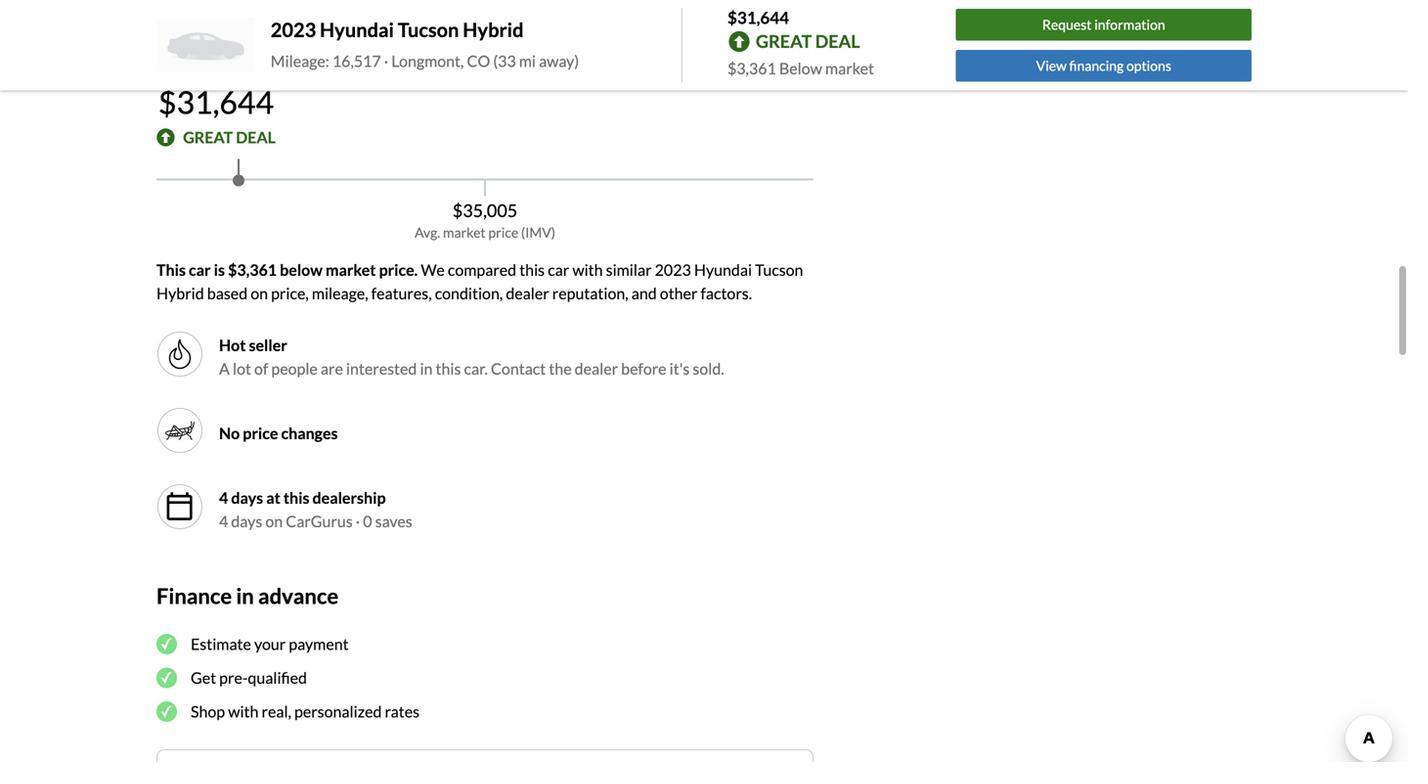 Task type: describe. For each thing, give the bounding box(es) containing it.
hybrid inside 2023 hyundai tucson hybrid mileage: 16,517 · longmont, co (33 mi away)
[[463, 18, 524, 41]]

view financing options
[[1037, 57, 1172, 74]]

your
[[254, 634, 286, 653]]

at
[[266, 488, 281, 507]]

$3,361 below market
[[728, 59, 874, 78]]

factors.
[[701, 284, 752, 303]]

great deal
[[756, 31, 860, 52]]

· inside '4 days at this dealership 4 days on cargurus · 0 saves'
[[356, 511, 360, 531]]

tucson inside we compared this car with similar 2023 hyundai tucson hybrid based on price, mileage, features, condition, dealer reputation, and other factors.
[[755, 260, 804, 279]]

$35,005 avg. market price (imv)
[[415, 199, 556, 241]]

0
[[363, 511, 372, 531]]

view
[[1037, 57, 1067, 74]]

market for $3,361
[[826, 59, 874, 78]]

in inside hot seller a lot of people are interested in this car. contact the dealer before it's sold.
[[420, 359, 433, 378]]

similar
[[606, 260, 652, 279]]

mileage,
[[312, 284, 368, 303]]

2023 hyundai tucson hybrid mileage: 16,517 · longmont, co (33 mi away)
[[271, 18, 579, 70]]

options
[[1127, 57, 1172, 74]]

hyundai inside 2023 hyundai tucson hybrid mileage: 16,517 · longmont, co (33 mi away)
[[320, 18, 394, 41]]

2 4 from the top
[[219, 511, 228, 531]]

payment
[[289, 634, 349, 653]]

no price changes
[[219, 423, 338, 443]]

advance
[[258, 583, 339, 608]]

hot
[[219, 335, 246, 354]]

4 days at this dealership 4 days on cargurus · 0 saves
[[219, 488, 413, 531]]

hyundai inside we compared this car with similar 2023 hyundai tucson hybrid based on price, mileage, features, condition, dealer reputation, and other factors.
[[694, 260, 752, 279]]

1 car from the left
[[189, 260, 211, 279]]

below
[[280, 260, 323, 279]]

avg.
[[415, 224, 440, 241]]

1 4 from the top
[[219, 488, 228, 507]]

below
[[780, 59, 823, 78]]

estimate
[[191, 634, 251, 653]]

financing
[[1070, 57, 1124, 74]]

$31,644 for $3,361
[[728, 7, 789, 27]]

market for $35,005
[[443, 224, 486, 241]]

car inside we compared this car with similar 2023 hyundai tucson hybrid based on price, mileage, features, condition, dealer reputation, and other factors.
[[548, 260, 570, 279]]

pricing
[[157, 27, 224, 53]]

1 vertical spatial in
[[236, 583, 254, 608]]

$31,644 for great deal
[[158, 83, 274, 121]]

request information button
[[956, 9, 1252, 41]]

compared
[[448, 260, 517, 279]]

price.
[[379, 260, 418, 279]]

16,517
[[332, 51, 381, 70]]

cargurus
[[286, 511, 353, 531]]

hybrid inside we compared this car with similar 2023 hyundai tucson hybrid based on price, mileage, features, condition, dealer reputation, and other factors.
[[157, 284, 204, 303]]

0 horizontal spatial $3,361
[[228, 260, 277, 279]]

dealership
[[313, 488, 386, 507]]

seller
[[249, 335, 287, 354]]

saves
[[375, 511, 413, 531]]

on inside we compared this car with similar 2023 hyundai tucson hybrid based on price, mileage, features, condition, dealer reputation, and other factors.
[[251, 284, 268, 303]]

longmont,
[[392, 51, 464, 70]]

mileage:
[[271, 51, 329, 70]]

before
[[621, 359, 667, 378]]

sold.
[[693, 359, 725, 378]]

dealer inside we compared this car with similar 2023 hyundai tucson hybrid based on price, mileage, features, condition, dealer reputation, and other factors.
[[506, 284, 549, 303]]

the
[[549, 359, 572, 378]]

great deal image
[[157, 128, 175, 147]]

a
[[219, 359, 230, 378]]

it's
[[670, 359, 690, 378]]

great deal
[[183, 128, 276, 147]]

(33
[[493, 51, 516, 70]]

no price changes image
[[164, 415, 196, 446]]

changes
[[281, 423, 338, 443]]

1 vertical spatial with
[[228, 702, 259, 721]]

real,
[[262, 702, 291, 721]]

on inside '4 days at this dealership 4 days on cargurus · 0 saves'
[[265, 511, 283, 531]]

reputation,
[[553, 284, 629, 303]]

request information
[[1043, 16, 1166, 33]]



Task type: vqa. For each thing, say whether or not it's contained in the screenshot.
on
yes



Task type: locate. For each thing, give the bounding box(es) containing it.
and
[[632, 284, 657, 303]]

(imv)
[[521, 224, 556, 241]]

0 vertical spatial market
[[826, 59, 874, 78]]

dealer right the
[[575, 359, 618, 378]]

0 vertical spatial 2023
[[271, 18, 316, 41]]

with up reputation,
[[573, 260, 603, 279]]

0 vertical spatial dealer
[[506, 284, 549, 303]]

1 vertical spatial this
[[436, 359, 461, 378]]

no price changes image
[[157, 407, 203, 454]]

0 horizontal spatial hyundai
[[320, 18, 394, 41]]

no
[[219, 423, 240, 443]]

0 vertical spatial hybrid
[[463, 18, 524, 41]]

0 horizontal spatial ·
[[356, 511, 360, 531]]

1 horizontal spatial hybrid
[[463, 18, 524, 41]]

1 vertical spatial days
[[231, 511, 262, 531]]

on left price,
[[251, 284, 268, 303]]

market inside '$35,005 avg. market price (imv)'
[[443, 224, 486, 241]]

2023 up the other
[[655, 260, 691, 279]]

are
[[321, 359, 343, 378]]

1 vertical spatial 2023
[[655, 260, 691, 279]]

great
[[183, 128, 233, 147]]

$31,644 up 'great'
[[158, 83, 274, 121]]

features,
[[371, 284, 432, 303]]

0 horizontal spatial car
[[189, 260, 211, 279]]

car left is in the left of the page
[[189, 260, 211, 279]]

hot seller image
[[157, 331, 203, 377], [164, 338, 196, 370]]

days left cargurus
[[231, 511, 262, 531]]

car.
[[464, 359, 488, 378]]

this right at
[[284, 488, 310, 507]]

market up mileage,
[[326, 260, 376, 279]]

this
[[157, 260, 186, 279]]

1 horizontal spatial $31,644
[[728, 7, 789, 27]]

great
[[756, 31, 812, 52]]

estimate your payment
[[191, 634, 349, 653]]

price down the '$35,005'
[[488, 224, 519, 241]]

2023
[[271, 18, 316, 41], [655, 260, 691, 279]]

4 days at this dealership image
[[157, 483, 203, 530], [164, 491, 196, 522]]

in
[[420, 359, 433, 378], [236, 583, 254, 608]]

request
[[1043, 16, 1092, 33]]

2 vertical spatial market
[[326, 260, 376, 279]]

1 vertical spatial $31,644
[[158, 83, 274, 121]]

shop
[[191, 702, 225, 721]]

condition,
[[435, 284, 503, 303]]

get
[[191, 668, 216, 687]]

1 vertical spatial tucson
[[755, 260, 804, 279]]

on
[[251, 284, 268, 303], [265, 511, 283, 531]]

1 vertical spatial price
[[243, 423, 278, 443]]

dealer
[[506, 284, 549, 303], [575, 359, 618, 378]]

1 vertical spatial $3,361
[[228, 260, 277, 279]]

2023 up the mileage:
[[271, 18, 316, 41]]

mi
[[519, 51, 536, 70]]

hyundai up "16,517"
[[320, 18, 394, 41]]

$31,644 up great
[[728, 7, 789, 27]]

this left "car."
[[436, 359, 461, 378]]

0 horizontal spatial $31,644
[[158, 83, 274, 121]]

of
[[254, 359, 268, 378]]

co
[[467, 51, 490, 70]]

0 vertical spatial price
[[488, 224, 519, 241]]

· inside 2023 hyundai tucson hybrid mileage: 16,517 · longmont, co (33 mi away)
[[384, 51, 389, 70]]

we compared this car with similar 2023 hyundai tucson hybrid based on price, mileage, features, condition, dealer reputation, and other factors.
[[157, 260, 804, 303]]

hybrid
[[463, 18, 524, 41], [157, 284, 204, 303]]

in right interested
[[420, 359, 433, 378]]

away)
[[539, 51, 579, 70]]

view financing options button
[[956, 50, 1252, 82]]

this car is $3,361 below market price.
[[157, 260, 418, 279]]

2 days from the top
[[231, 511, 262, 531]]

finance
[[157, 583, 232, 608]]

$3,361 right is in the left of the page
[[228, 260, 277, 279]]

1 horizontal spatial price
[[488, 224, 519, 241]]

tucson
[[398, 18, 459, 41], [755, 260, 804, 279]]

0 horizontal spatial with
[[228, 702, 259, 721]]

deal
[[816, 31, 860, 52]]

price
[[488, 224, 519, 241], [243, 423, 278, 443]]

get pre-qualified
[[191, 668, 307, 687]]

hyundai up the "factors."
[[694, 260, 752, 279]]

0 horizontal spatial dealer
[[506, 284, 549, 303]]

based
[[207, 284, 248, 303]]

finance in advance
[[157, 583, 339, 608]]

1 horizontal spatial with
[[573, 260, 603, 279]]

this inside we compared this car with similar 2023 hyundai tucson hybrid based on price, mileage, features, condition, dealer reputation, and other factors.
[[520, 260, 545, 279]]

dealer down compared
[[506, 284, 549, 303]]

2 car from the left
[[548, 260, 570, 279]]

1 vertical spatial 4
[[219, 511, 228, 531]]

$3,361 down great
[[728, 59, 777, 78]]

1 horizontal spatial tucson
[[755, 260, 804, 279]]

information
[[1095, 16, 1166, 33]]

hyundai
[[320, 18, 394, 41], [694, 260, 752, 279]]

1 horizontal spatial 2023
[[655, 260, 691, 279]]

0 vertical spatial days
[[231, 488, 263, 507]]

1 horizontal spatial car
[[548, 260, 570, 279]]

market
[[826, 59, 874, 78], [443, 224, 486, 241], [326, 260, 376, 279]]

0 vertical spatial 4
[[219, 488, 228, 507]]

pre-
[[219, 668, 248, 687]]

hybrid up the (33
[[463, 18, 524, 41]]

0 vertical spatial in
[[420, 359, 433, 378]]

4
[[219, 488, 228, 507], [219, 511, 228, 531]]

this
[[520, 260, 545, 279], [436, 359, 461, 378], [284, 488, 310, 507]]

market down the '$35,005'
[[443, 224, 486, 241]]

4 left at
[[219, 488, 228, 507]]

0 vertical spatial $3,361
[[728, 59, 777, 78]]

price inside '$35,005 avg. market price (imv)'
[[488, 224, 519, 241]]

$3,361
[[728, 59, 777, 78], [228, 260, 277, 279]]

days
[[231, 488, 263, 507], [231, 511, 262, 531]]

other
[[660, 284, 698, 303]]

with inside we compared this car with similar 2023 hyundai tucson hybrid based on price, mileage, features, condition, dealer reputation, and other factors.
[[573, 260, 603, 279]]

0 horizontal spatial market
[[326, 260, 376, 279]]

· left 0
[[356, 511, 360, 531]]

·
[[384, 51, 389, 70], [356, 511, 360, 531]]

2023 inside we compared this car with similar 2023 hyundai tucson hybrid based on price, mileage, features, condition, dealer reputation, and other factors.
[[655, 260, 691, 279]]

0 horizontal spatial 2023
[[271, 18, 316, 41]]

price right no
[[243, 423, 278, 443]]

0 vertical spatial tucson
[[398, 18, 459, 41]]

0 horizontal spatial tucson
[[398, 18, 459, 41]]

1 vertical spatial ·
[[356, 511, 360, 531]]

this inside hot seller a lot of people are interested in this car. contact the dealer before it's sold.
[[436, 359, 461, 378]]

0 vertical spatial hyundai
[[320, 18, 394, 41]]

4 up finance in advance
[[219, 511, 228, 531]]

1 horizontal spatial market
[[443, 224, 486, 241]]

1 vertical spatial hyundai
[[694, 260, 752, 279]]

interested
[[346, 359, 417, 378]]

$31,644
[[728, 7, 789, 27], [158, 83, 274, 121]]

1 horizontal spatial hyundai
[[694, 260, 752, 279]]

qualified
[[248, 668, 307, 687]]

1 horizontal spatial $3,361
[[728, 59, 777, 78]]

dealer inside hot seller a lot of people are interested in this car. contact the dealer before it's sold.
[[575, 359, 618, 378]]

0 vertical spatial with
[[573, 260, 603, 279]]

2 horizontal spatial this
[[520, 260, 545, 279]]

with
[[573, 260, 603, 279], [228, 702, 259, 721]]

1 horizontal spatial ·
[[384, 51, 389, 70]]

1 vertical spatial market
[[443, 224, 486, 241]]

1 horizontal spatial this
[[436, 359, 461, 378]]

1 vertical spatial on
[[265, 511, 283, 531]]

this inside '4 days at this dealership 4 days on cargurus · 0 saves'
[[284, 488, 310, 507]]

0 horizontal spatial in
[[236, 583, 254, 608]]

with left real,
[[228, 702, 259, 721]]

hot seller a lot of people are interested in this car. contact the dealer before it's sold.
[[219, 335, 725, 378]]

0 vertical spatial this
[[520, 260, 545, 279]]

1 horizontal spatial in
[[420, 359, 433, 378]]

0 horizontal spatial hybrid
[[157, 284, 204, 303]]

0 vertical spatial ·
[[384, 51, 389, 70]]

lot
[[233, 359, 251, 378]]

1 vertical spatial hybrid
[[157, 284, 204, 303]]

tucson inside 2023 hyundai tucson hybrid mileage: 16,517 · longmont, co (33 mi away)
[[398, 18, 459, 41]]

0 horizontal spatial price
[[243, 423, 278, 443]]

1 days from the top
[[231, 488, 263, 507]]

we
[[421, 260, 445, 279]]

0 vertical spatial on
[[251, 284, 268, 303]]

1 vertical spatial dealer
[[575, 359, 618, 378]]

days left at
[[231, 488, 263, 507]]

in right finance
[[236, 583, 254, 608]]

this down (imv)
[[520, 260, 545, 279]]

0 vertical spatial $31,644
[[728, 7, 789, 27]]

deal
[[236, 128, 276, 147]]

car up reputation,
[[548, 260, 570, 279]]

shop with real, personalized rates
[[191, 702, 420, 721]]

contact
[[491, 359, 546, 378]]

0 horizontal spatial this
[[284, 488, 310, 507]]

price,
[[271, 284, 309, 303]]

car
[[189, 260, 211, 279], [548, 260, 570, 279]]

hybrid down this
[[157, 284, 204, 303]]

is
[[214, 260, 225, 279]]

· right "16,517"
[[384, 51, 389, 70]]

people
[[271, 359, 318, 378]]

2 vertical spatial this
[[284, 488, 310, 507]]

market down deal
[[826, 59, 874, 78]]

rates
[[385, 702, 420, 721]]

$35,005
[[453, 199, 518, 221]]

personalized
[[294, 702, 382, 721]]

2 horizontal spatial market
[[826, 59, 874, 78]]

on down at
[[265, 511, 283, 531]]

2023 inside 2023 hyundai tucson hybrid mileage: 16,517 · longmont, co (33 mi away)
[[271, 18, 316, 41]]

1 horizontal spatial dealer
[[575, 359, 618, 378]]



